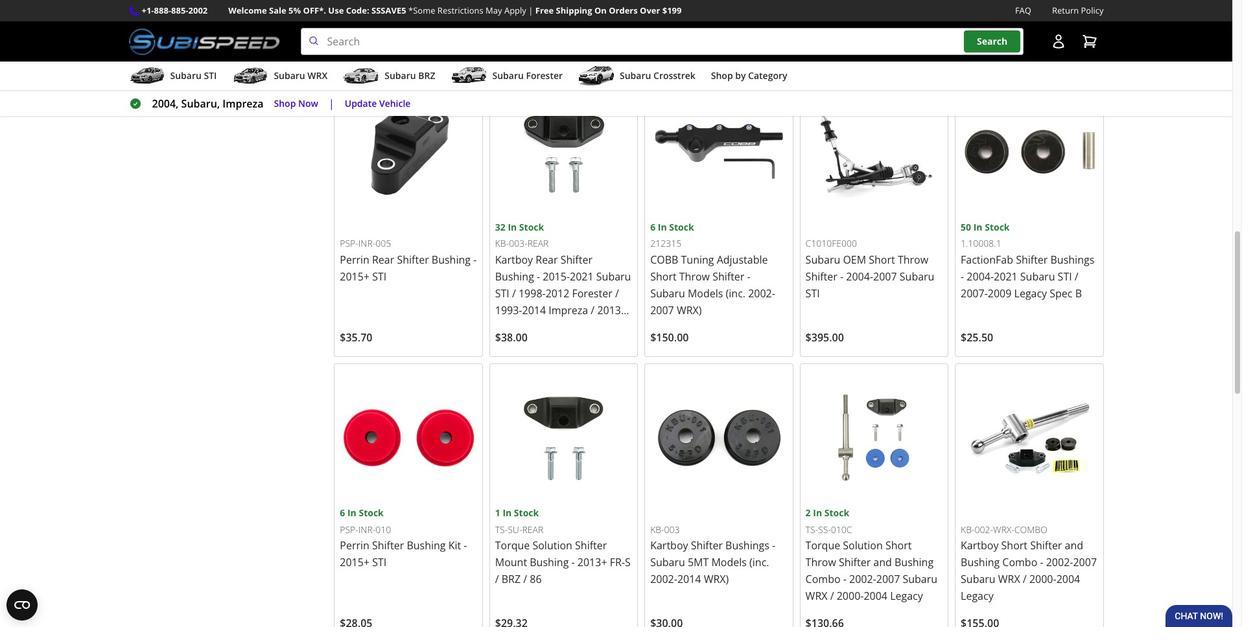Task type: vqa. For each thing, say whether or not it's contained in the screenshot.
1st (1) from the right
no



Task type: describe. For each thing, give the bounding box(es) containing it.
010
[[376, 524, 391, 536]]

/ inside kb-002-wrx-combo kartboy short shifter and bushing combo - 2002-2007 subaru wrx / 2000-2004 legacy
[[1023, 573, 1027, 587]]

$40.00 link
[[334, 0, 483, 71]]

and inside kb-002-wrx-combo kartboy short shifter and bushing combo - 2002-2007 subaru wrx / 2000-2004 legacy
[[1065, 539, 1083, 553]]

shifter inside psp-inr-005 perrin rear shifter bushing - 2015+ sti
[[397, 253, 429, 267]]

brz inside the 32 in stock kb-003-rear kartboy rear shifter bushing - 2015-2021 subaru sti / 1998-2012 forester / 1993-2014 impreza / 2013- 2016 scion fr-s / 2013-2020 subaru brz / 2017-2019 toyota 86
[[533, 337, 552, 351]]

$395.00
[[806, 331, 844, 345]]

throw inside 2 in stock ts-ss-010c torque solution short throw shifter and bushing combo - 2002-2007 subaru wrx  / 2000-2004 legacy
[[806, 556, 836, 570]]

kb- for kartboy short shifter and bushing combo - 2002-2007 subaru wrx / 2000-2004 legacy
[[961, 524, 975, 536]]

legacy inside kb-002-wrx-combo kartboy short shifter and bushing combo - 2002-2007 subaru wrx / 2000-2004 legacy
[[961, 590, 994, 604]]

bushing inside 1 in stock ts-su-rear torque solution shifter mount bushing - 2013+ fr-s / brz / 86
[[530, 556, 569, 570]]

2004- inside 50 in stock 1.10008.1 factionfab shifter bushings - 2004-2021 subaru sti / 2007-2009 legacy spec b
[[967, 270, 994, 284]]

kb-003 kartboy shifter bushings - subaru 5mt models (inc. 2002-2014 wrx)
[[650, 524, 776, 587]]

button image
[[1051, 34, 1066, 49]]

category
[[748, 69, 787, 82]]

2004 inside kb-002-wrx-combo kartboy short shifter and bushing combo - 2002-2007 subaru wrx / 2000-2004 legacy
[[1057, 573, 1080, 587]]

wrx inside dropdown button
[[308, 69, 328, 82]]

$63.00
[[495, 44, 528, 59]]

bushing inside psp-inr-005 perrin rear shifter bushing - 2015+ sti
[[432, 253, 471, 267]]

tuning
[[681, 253, 714, 267]]

orders
[[609, 5, 638, 16]]

kartboy inside kb-002-wrx-combo kartboy short shifter and bushing combo - 2002-2007 subaru wrx / 2000-2004 legacy
[[961, 539, 999, 553]]

003
[[664, 524, 680, 536]]

shipping
[[556, 5, 592, 16]]

b
[[1075, 287, 1082, 301]]

0 vertical spatial 2013-
[[597, 303, 624, 318]]

legacy inside 2 in stock ts-ss-010c torque solution short throw shifter and bushing combo - 2002-2007 subaru wrx  / 2000-2004 legacy
[[890, 590, 923, 604]]

subaru wrx button
[[232, 64, 328, 90]]

bushings inside kb-003 kartboy shifter bushings - subaru 5mt models (inc. 2002-2014 wrx)
[[726, 539, 770, 553]]

in for inr-
[[347, 507, 356, 520]]

2007 inside 6 in stock 212315 cobb tuning adjustable short throw shifter - subaru models (inc. 2002- 2007 wrx)
[[650, 303, 674, 318]]

combo
[[1015, 524, 1048, 536]]

psp- inside psp-inr-005 perrin rear shifter bushing - 2015+ sti
[[340, 237, 358, 250]]

solution for bushing
[[533, 539, 572, 553]]

5%
[[289, 5, 301, 16]]

1.10008.1
[[961, 237, 1002, 250]]

inr- inside 6 in stock psp-inr-010 perrin shifter bushing kit - 2015+ sti
[[358, 524, 376, 536]]

subispeed logo image
[[129, 28, 280, 55]]

wrx inside 2 in stock ts-ss-010c torque solution short throw shifter and bushing combo - 2002-2007 subaru wrx  / 2000-2004 legacy
[[806, 590, 828, 604]]

shifter inside 50 in stock 1.10008.1 factionfab shifter bushings - 2004-2021 subaru sti / 2007-2009 legacy spec b
[[1016, 253, 1048, 267]]

(inc. inside kb-003 kartboy shifter bushings - subaru 5mt models (inc. 2002-2014 wrx)
[[750, 556, 769, 570]]

subaru forester button
[[451, 64, 563, 90]]

wrx-
[[993, 524, 1015, 536]]

shop for shop now
[[274, 97, 296, 109]]

faq
[[1015, 5, 1032, 16]]

code:
[[346, 5, 369, 16]]

2012
[[546, 287, 569, 301]]

1993-
[[495, 303, 522, 318]]

1
[[495, 507, 500, 520]]

sssave5
[[372, 5, 406, 16]]

2015+ inside psp-inr-005 perrin rear shifter bushing - 2015+ sti
[[340, 270, 370, 284]]

may
[[486, 5, 502, 16]]

sti inside 50 in stock 1.10008.1 factionfab shifter bushings - 2004-2021 subaru sti / 2007-2009 legacy spec b
[[1058, 270, 1072, 284]]

- inside 2 in stock ts-ss-010c torque solution short throw shifter and bushing combo - 2002-2007 subaru wrx  / 2000-2004 legacy
[[843, 573, 847, 587]]

2020
[[607, 320, 631, 334]]

subaru,
[[181, 97, 220, 111]]

in for 003-
[[508, 221, 517, 233]]

toyota
[[495, 354, 528, 368]]

policy
[[1081, 5, 1104, 16]]

$150.00
[[650, 331, 689, 345]]

0 vertical spatial |
[[529, 5, 533, 16]]

1 vertical spatial |
[[329, 97, 334, 111]]

mount
[[495, 556, 527, 570]]

subaru crosstrek button
[[578, 64, 696, 90]]

shifter inside the c1010fe000 subaru oem short throw shifter - 2004-2007 subaru sti
[[806, 270, 838, 284]]

kartboy inside the 32 in stock kb-003-rear kartboy rear shifter bushing - 2015-2021 subaru sti / 1998-2012 forester / 1993-2014 impreza / 2013- 2016 scion fr-s / 2013-2020 subaru brz / 2017-2019 toyota 86
[[495, 253, 533, 267]]

kb- inside the 32 in stock kb-003-rear kartboy rear shifter bushing - 2015-2021 subaru sti / 1998-2012 forester / 1993-2014 impreza / 2013- 2016 scion fr-s / 2013-2020 subaru brz / 2017-2019 toyota 86
[[495, 237, 509, 250]]

$199
[[662, 5, 682, 16]]

/ inside 50 in stock 1.10008.1 factionfab shifter bushings - 2004-2021 subaru sti / 2007-2009 legacy spec b
[[1075, 270, 1079, 284]]

$63.00 link
[[489, 0, 638, 71]]

2004- inside the c1010fe000 subaru oem short throw shifter - 2004-2007 subaru sti
[[846, 270, 873, 284]]

2013+
[[578, 556, 607, 570]]

inr- inside psp-inr-005 perrin rear shifter bushing - 2015+ sti
[[358, 237, 376, 250]]

kartboy rear shifter bushing - 2015-2021 subaru sti / 1998-2012 forester / 1993-2014 impreza / 2013-2016 scion fr-s / 2013-2020 subaru brz / 2017-2019 toyota 86 image
[[495, 83, 632, 220]]

2 in stock ts-ss-010c torque solution short throw shifter and bushing combo - 2002-2007 subaru wrx  / 2000-2004 legacy
[[806, 507, 938, 604]]

$35.00
[[961, 44, 993, 59]]

brz inside 1 in stock ts-su-rear torque solution shifter mount bushing - 2013+ fr-s / brz / 86
[[502, 573, 521, 587]]

stock for factionfab
[[985, 221, 1010, 233]]

- inside 1 in stock ts-su-rear torque solution shifter mount bushing - 2013+ fr-s / brz / 86
[[572, 556, 575, 570]]

6 for cobb
[[650, 221, 656, 233]]

in for factionfab
[[974, 221, 983, 233]]

2019
[[588, 337, 612, 351]]

kit
[[448, 539, 461, 553]]

short inside the c1010fe000 subaru oem short throw shifter - 2004-2007 subaru sti
[[869, 253, 895, 267]]

return policy link
[[1052, 4, 1104, 18]]

return
[[1052, 5, 1079, 16]]

$35.00 link
[[955, 0, 1104, 71]]

vehicle
[[379, 97, 411, 109]]

50 in stock 1.10008.1 factionfab shifter bushings - 2004-2021 subaru sti / 2007-2009 legacy spec b
[[961, 221, 1095, 301]]

oem
[[843, 253, 866, 267]]

subaru inside 50 in stock 1.10008.1 factionfab shifter bushings - 2004-2021 subaru sti / 2007-2009 legacy spec b
[[1020, 270, 1055, 284]]

models inside 6 in stock 212315 cobb tuning adjustable short throw shifter - subaru models (inc. 2002- 2007 wrx)
[[688, 287, 723, 301]]

rear inside the 32 in stock kb-003-rear kartboy rear shifter bushing - 2015-2021 subaru sti / 1998-2012 forester / 1993-2014 impreza / 2013- 2016 scion fr-s / 2013-2020 subaru brz / 2017-2019 toyota 86
[[536, 253, 558, 267]]

+1-
[[142, 5, 154, 16]]

2009
[[988, 287, 1012, 301]]

2002- inside kb-002-wrx-combo kartboy short shifter and bushing combo - 2002-2007 subaru wrx / 2000-2004 legacy
[[1046, 556, 1073, 570]]

psp- inside 6 in stock psp-inr-010 perrin shifter bushing kit - 2015+ sti
[[340, 524, 358, 536]]

$165.00
[[650, 44, 689, 59]]

torque solution short throw shifter and bushing combo - 2002-2007 subaru wrx  / 2000-2004 legacy image
[[806, 370, 943, 507]]

rear inside psp-inr-005 perrin rear shifter bushing - 2015+ sti
[[372, 253, 394, 267]]

psp-inr-005 perrin rear shifter bushing - 2015+ sti
[[340, 237, 477, 284]]

bushing inside the 32 in stock kb-003-rear kartboy rear shifter bushing - 2015-2021 subaru sti / 1998-2012 forester / 1993-2014 impreza / 2013- 2016 scion fr-s / 2013-2020 subaru brz / 2017-2019 toyota 86
[[495, 270, 534, 284]]

2000- inside kb-002-wrx-combo kartboy short shifter and bushing combo - 2002-2007 subaru wrx / 2000-2004 legacy
[[1030, 573, 1057, 587]]

fr- inside the 32 in stock kb-003-rear kartboy rear shifter bushing - 2015-2021 subaru sti / 1998-2012 forester / 1993-2014 impreza / 2013- 2016 scion fr-s / 2013-2020 subaru brz / 2017-2019 toyota 86
[[550, 320, 565, 334]]

subaru inside 2 in stock ts-ss-010c torque solution short throw shifter and bushing combo - 2002-2007 subaru wrx  / 2000-2004 legacy
[[903, 573, 938, 587]]

shifter inside 1 in stock ts-su-rear torque solution shifter mount bushing - 2013+ fr-s / brz / 86
[[575, 539, 607, 553]]

2015-
[[543, 270, 570, 284]]

2014 inside the 32 in stock kb-003-rear kartboy rear shifter bushing - 2015-2021 subaru sti / 1998-2012 forester / 1993-2014 impreza / 2013- 2016 scion fr-s / 2013-2020 subaru brz / 2017-2019 toyota 86
[[522, 303, 546, 318]]

cobb
[[650, 253, 678, 267]]

shop now link
[[274, 96, 318, 111]]

2004, subaru, impreza
[[152, 97, 264, 111]]

$25.50 inside $25.50 link
[[806, 44, 838, 59]]

2000- inside 2 in stock ts-ss-010c torque solution short throw shifter and bushing combo - 2002-2007 subaru wrx  / 2000-2004 legacy
[[837, 590, 864, 604]]

005
[[376, 237, 391, 250]]

shifter inside the 32 in stock kb-003-rear kartboy rear shifter bushing - 2015-2021 subaru sti / 1998-2012 forester / 1993-2014 impreza / 2013- 2016 scion fr-s / 2013-2020 subaru brz / 2017-2019 toyota 86
[[561, 253, 593, 267]]

shop now
[[274, 97, 318, 109]]

002-
[[975, 524, 993, 536]]

now
[[298, 97, 318, 109]]

ts- for torque solution short throw shifter and bushing combo - 2002-2007 subaru wrx  / 2000-2004 legacy
[[806, 524, 818, 536]]

003-
[[509, 237, 528, 250]]

$38.00
[[495, 331, 528, 345]]

adjustable
[[717, 253, 768, 267]]

models inside kb-003 kartboy shifter bushings - subaru 5mt models (inc. 2002-2014 wrx)
[[712, 556, 747, 570]]

bushing inside 2 in stock ts-ss-010c torque solution short throw shifter and bushing combo - 2002-2007 subaru wrx  / 2000-2004 legacy
[[895, 556, 934, 570]]

shifter inside 6 in stock psp-inr-010 perrin shifter bushing kit - 2015+ sti
[[372, 539, 404, 553]]

*some
[[409, 5, 435, 16]]

fr- inside 1 in stock ts-su-rear torque solution shifter mount bushing - 2013+ fr-s / brz / 86
[[610, 556, 625, 570]]

shifter inside kb-003 kartboy shifter bushings - subaru 5mt models (inc. 2002-2014 wrx)
[[691, 539, 723, 553]]

update vehicle button
[[345, 96, 411, 111]]

5mt
[[688, 556, 709, 570]]

2002- inside 2 in stock ts-ss-010c torque solution short throw shifter and bushing combo - 2002-2007 subaru wrx  / 2000-2004 legacy
[[849, 573, 876, 587]]

stock for cobb
[[669, 221, 694, 233]]

combo inside 2 in stock ts-ss-010c torque solution short throw shifter and bushing combo - 2002-2007 subaru wrx  / 2000-2004 legacy
[[806, 573, 841, 587]]

- inside 6 in stock 212315 cobb tuning adjustable short throw shifter - subaru models (inc. 2002- 2007 wrx)
[[747, 270, 751, 284]]

s inside the 32 in stock kb-003-rear kartboy rear shifter bushing - 2015-2021 subaru sti / 1998-2012 forester / 1993-2014 impreza / 2013- 2016 scion fr-s / 2013-2020 subaru brz / 2017-2019 toyota 86
[[565, 320, 571, 334]]

- inside kb-002-wrx-combo kartboy short shifter and bushing combo - 2002-2007 subaru wrx / 2000-2004 legacy
[[1040, 556, 1044, 570]]

6 in stock psp-inr-010 perrin shifter bushing kit - 2015+ sti
[[340, 507, 467, 570]]

throw inside 6 in stock 212315 cobb tuning adjustable short throw shifter - subaru models (inc. 2002- 2007 wrx)
[[679, 270, 710, 284]]

a subaru crosstrek thumbnail image image
[[578, 66, 615, 86]]

subaru inside kb-002-wrx-combo kartboy short shifter and bushing combo - 2002-2007 subaru wrx / 2000-2004 legacy
[[961, 573, 996, 587]]

update vehicle
[[345, 97, 411, 109]]

update
[[345, 97, 377, 109]]

subaru sti button
[[129, 64, 217, 90]]

$40.00
[[340, 44, 372, 59]]

sti inside psp-inr-005 perrin rear shifter bushing - 2015+ sti
[[372, 270, 387, 284]]

su-
[[508, 524, 522, 536]]

search button
[[964, 31, 1021, 52]]

wrx) inside 6 in stock 212315 cobb tuning adjustable short throw shifter - subaru models (inc. 2002- 2007 wrx)
[[677, 303, 702, 318]]

perrin inside psp-inr-005 perrin rear shifter bushing - 2015+ sti
[[340, 253, 369, 267]]

c1010fe000 subaru oem short throw shifter - 2004-2007 subaru sti
[[806, 237, 935, 301]]

2002
[[188, 5, 208, 16]]

shifter inside 6 in stock 212315 cobb tuning adjustable short throw shifter - subaru models (inc. 2002- 2007 wrx)
[[713, 270, 745, 284]]



Task type: locate. For each thing, give the bounding box(es) containing it.
2004- up 2007-
[[967, 270, 994, 284]]

(inc.
[[726, 287, 746, 301], [750, 556, 769, 570]]

32
[[495, 221, 506, 233]]

1 horizontal spatial kartboy
[[650, 539, 688, 553]]

2014
[[522, 303, 546, 318], [677, 573, 701, 587]]

a subaru forester thumbnail image image
[[451, 66, 487, 86]]

2002- down the combo
[[1046, 556, 1073, 570]]

1 horizontal spatial (inc.
[[750, 556, 769, 570]]

wrx) up $150.00
[[677, 303, 702, 318]]

1 horizontal spatial forester
[[572, 287, 613, 301]]

rear down 005
[[372, 253, 394, 267]]

s up 2017-
[[565, 320, 571, 334]]

2000-
[[1030, 573, 1057, 587], [837, 590, 864, 604]]

spec
[[1050, 287, 1073, 301]]

subaru forester
[[492, 69, 563, 82]]

1 vertical spatial $25.50
[[961, 331, 993, 345]]

1 vertical spatial psp-
[[340, 524, 358, 536]]

s inside 1 in stock ts-su-rear torque solution shifter mount bushing - 2013+ fr-s / brz / 86
[[625, 556, 631, 570]]

stock inside 6 in stock psp-inr-010 perrin shifter bushing kit - 2015+ sti
[[359, 507, 384, 520]]

torque for mount
[[495, 539, 530, 553]]

2004-
[[846, 270, 873, 284], [967, 270, 994, 284]]

1 horizontal spatial 2004
[[1057, 573, 1080, 587]]

wrx inside kb-002-wrx-combo kartboy short shifter and bushing combo - 2002-2007 subaru wrx / 2000-2004 legacy
[[998, 573, 1020, 587]]

0 horizontal spatial wrx)
[[677, 303, 702, 318]]

kartboy
[[495, 253, 533, 267], [650, 539, 688, 553], [961, 539, 999, 553]]

shop for shop by category
[[711, 69, 733, 82]]

wrx
[[308, 69, 328, 82], [998, 573, 1020, 587], [806, 590, 828, 604]]

1 rear from the left
[[372, 253, 394, 267]]

impreza
[[223, 97, 264, 111], [549, 303, 588, 318]]

shop by category
[[711, 69, 787, 82]]

perrin rear shifter bushing - 2015+ sti image
[[340, 83, 477, 220]]

0 horizontal spatial legacy
[[890, 590, 923, 604]]

search
[[977, 35, 1008, 48]]

1 horizontal spatial 2000-
[[1030, 573, 1057, 587]]

in for su-
[[503, 507, 512, 520]]

sti up spec
[[1058, 270, 1072, 284]]

subaru inside kb-003 kartboy shifter bushings - subaru 5mt models (inc. 2002-2014 wrx)
[[650, 556, 685, 570]]

0 vertical spatial impreza
[[223, 97, 264, 111]]

2 psp- from the top
[[340, 524, 358, 536]]

impreza down the 2012
[[549, 303, 588, 318]]

86 inside 1 in stock ts-su-rear torque solution shifter mount bushing - 2013+ fr-s / brz / 86
[[530, 573, 542, 587]]

stock for su-
[[514, 507, 539, 520]]

0 vertical spatial throw
[[898, 253, 929, 267]]

stock for ss-
[[825, 507, 849, 520]]

forester inside the 32 in stock kb-003-rear kartboy rear shifter bushing - 2015-2021 subaru sti / 1998-2012 forester / 1993-2014 impreza / 2013- 2016 scion fr-s / 2013-2020 subaru brz / 2017-2019 toyota 86
[[572, 287, 613, 301]]

free
[[535, 5, 554, 16]]

rear
[[528, 237, 549, 250], [522, 524, 543, 536]]

1 horizontal spatial $25.50
[[961, 331, 993, 345]]

+1-888-885-2002
[[142, 5, 208, 16]]

open widget image
[[6, 590, 38, 621]]

subaru sti
[[170, 69, 217, 82]]

shifter inside 2 in stock ts-ss-010c torque solution short throw shifter and bushing combo - 2002-2007 subaru wrx  / 2000-2004 legacy
[[839, 556, 871, 570]]

return policy
[[1052, 5, 1104, 16]]

kb-
[[495, 237, 509, 250], [650, 524, 664, 536], [961, 524, 975, 536]]

1 solution from the left
[[533, 539, 572, 553]]

combo down ss-
[[806, 573, 841, 587]]

kartboy shifter bushings - subaru 5mt models (inc. 2002-2014 wrx) image
[[650, 370, 788, 507]]

subaru
[[170, 69, 202, 82], [274, 69, 305, 82], [385, 69, 416, 82], [492, 69, 524, 82], [620, 69, 651, 82], [806, 253, 840, 267], [596, 270, 631, 284], [900, 270, 935, 284], [1020, 270, 1055, 284], [650, 287, 685, 301], [495, 337, 530, 351], [650, 556, 685, 570], [903, 573, 938, 587], [961, 573, 996, 587]]

stock up 212315
[[669, 221, 694, 233]]

torque down su-
[[495, 539, 530, 553]]

a subaru wrx thumbnail image image
[[232, 66, 269, 86]]

0 vertical spatial 6
[[650, 221, 656, 233]]

2007 inside 2 in stock ts-ss-010c torque solution short throw shifter and bushing combo - 2002-2007 subaru wrx  / 2000-2004 legacy
[[876, 573, 900, 587]]

rear up the mount
[[522, 524, 543, 536]]

psp-
[[340, 237, 358, 250], [340, 524, 358, 536]]

0 vertical spatial rear
[[528, 237, 549, 250]]

2016
[[495, 320, 519, 334]]

short inside 6 in stock 212315 cobb tuning adjustable short throw shifter - subaru models (inc. 2002- 2007 wrx)
[[650, 270, 677, 284]]

2 horizontal spatial throw
[[898, 253, 929, 267]]

rear inside 1 in stock ts-su-rear torque solution shifter mount bushing - 2013+ fr-s / brz / 86
[[522, 524, 543, 536]]

2
[[806, 507, 811, 520]]

in inside 6 in stock psp-inr-010 perrin shifter bushing kit - 2015+ sti
[[347, 507, 356, 520]]

stock up su-
[[514, 507, 539, 520]]

models right 5mt
[[712, 556, 747, 570]]

2015+ inside 6 in stock psp-inr-010 perrin shifter bushing kit - 2015+ sti
[[340, 556, 370, 570]]

short inside kb-002-wrx-combo kartboy short shifter and bushing combo - 2002-2007 subaru wrx / 2000-2004 legacy
[[1001, 539, 1028, 553]]

1 in stock ts-su-rear torque solution shifter mount bushing - 2013+ fr-s / brz / 86
[[495, 507, 631, 587]]

over
[[640, 5, 660, 16]]

2 horizontal spatial legacy
[[1014, 287, 1047, 301]]

0 vertical spatial inr-
[[358, 237, 376, 250]]

1 horizontal spatial and
[[1065, 539, 1083, 553]]

1998-
[[519, 287, 546, 301]]

kartboy down 002-
[[961, 539, 999, 553]]

0 horizontal spatial 2004-
[[846, 270, 873, 284]]

2 torque from the left
[[806, 539, 840, 553]]

rear inside the 32 in stock kb-003-rear kartboy rear shifter bushing - 2015-2021 subaru sti / 1998-2012 forester / 1993-2014 impreza / 2013- 2016 scion fr-s / 2013-2020 subaru brz / 2017-2019 toyota 86
[[528, 237, 549, 250]]

subaru brz
[[385, 69, 435, 82]]

stock for inr-
[[359, 507, 384, 520]]

2002- inside 6 in stock 212315 cobb tuning adjustable short throw shifter - subaru models (inc. 2002- 2007 wrx)
[[748, 287, 775, 301]]

0 horizontal spatial brz
[[418, 69, 435, 82]]

solution
[[533, 539, 572, 553], [843, 539, 883, 553]]

perrin shifter bushing kit - 2015+ sti image
[[340, 370, 477, 507]]

| left free
[[529, 5, 533, 16]]

2014 inside kb-003 kartboy shifter bushings - subaru 5mt models (inc. 2002-2014 wrx)
[[677, 573, 701, 587]]

factionfab
[[961, 253, 1013, 267]]

2002- down '010c'
[[849, 573, 876, 587]]

2 horizontal spatial kartboy
[[961, 539, 999, 553]]

shop by category button
[[711, 64, 787, 90]]

forester right the 2012
[[572, 287, 613, 301]]

0 horizontal spatial and
[[874, 556, 892, 570]]

in inside the 32 in stock kb-003-rear kartboy rear shifter bushing - 2015-2021 subaru sti / 1998-2012 forester / 1993-2014 impreza / 2013- 2016 scion fr-s / 2013-2020 subaru brz / 2017-2019 toyota 86
[[508, 221, 517, 233]]

1 horizontal spatial rear
[[536, 253, 558, 267]]

wrx)
[[677, 303, 702, 318], [704, 573, 729, 587]]

short
[[869, 253, 895, 267], [650, 270, 677, 284], [886, 539, 912, 553], [1001, 539, 1028, 553]]

1 horizontal spatial s
[[625, 556, 631, 570]]

0 horizontal spatial 2021
[[570, 270, 594, 284]]

0 horizontal spatial rear
[[372, 253, 394, 267]]

0 vertical spatial bushings
[[1051, 253, 1095, 267]]

short inside 2 in stock ts-ss-010c torque solution short throw shifter and bushing combo - 2002-2007 subaru wrx  / 2000-2004 legacy
[[886, 539, 912, 553]]

0 vertical spatial (inc.
[[726, 287, 746, 301]]

0 vertical spatial s
[[565, 320, 571, 334]]

1 horizontal spatial 2004-
[[967, 270, 994, 284]]

sti down 010
[[372, 556, 387, 570]]

sti up the 1993-
[[495, 287, 509, 301]]

wrx) down 5mt
[[704, 573, 729, 587]]

1 inr- from the top
[[358, 237, 376, 250]]

forester down the $63.00
[[526, 69, 563, 82]]

2 perrin from the top
[[340, 539, 369, 553]]

models
[[688, 287, 723, 301], [712, 556, 747, 570]]

stock inside the 32 in stock kb-003-rear kartboy rear shifter bushing - 2015-2021 subaru sti / 1998-2012 forester / 1993-2014 impreza / 2013- 2016 scion fr-s / 2013-2020 subaru brz / 2017-2019 toyota 86
[[519, 221, 544, 233]]

1 horizontal spatial shop
[[711, 69, 733, 82]]

1 horizontal spatial impreza
[[549, 303, 588, 318]]

0 horizontal spatial combo
[[806, 573, 841, 587]]

ts-
[[495, 524, 508, 536], [806, 524, 818, 536]]

rear up the 2015-
[[528, 237, 549, 250]]

1 vertical spatial (inc.
[[750, 556, 769, 570]]

in for cobb
[[658, 221, 667, 233]]

1 vertical spatial models
[[712, 556, 747, 570]]

$35.70
[[340, 331, 372, 345]]

1 horizontal spatial 6
[[650, 221, 656, 233]]

kartboy down 003
[[650, 539, 688, 553]]

1 vertical spatial s
[[625, 556, 631, 570]]

0 horizontal spatial 6
[[340, 507, 345, 520]]

2 2021 from the left
[[994, 270, 1018, 284]]

solution inside 2 in stock ts-ss-010c torque solution short throw shifter and bushing combo - 2002-2007 subaru wrx  / 2000-2004 legacy
[[843, 539, 883, 553]]

subaru oem short throw shifter - 2004-2007 subaru sti image
[[806, 83, 943, 220]]

in for ss-
[[813, 507, 822, 520]]

1 horizontal spatial brz
[[502, 573, 521, 587]]

kb- inside kb-003 kartboy shifter bushings - subaru 5mt models (inc. 2002-2014 wrx)
[[650, 524, 664, 536]]

subaru brz button
[[343, 64, 435, 90]]

0 vertical spatial 2000-
[[1030, 573, 1057, 587]]

86 inside the 32 in stock kb-003-rear kartboy rear shifter bushing - 2015-2021 subaru sti / 1998-2012 forester / 1993-2014 impreza / 2013- 2016 scion fr-s / 2013-2020 subaru brz / 2017-2019 toyota 86
[[531, 354, 543, 368]]

sti inside the c1010fe000 subaru oem short throw shifter - 2004-2007 subaru sti
[[806, 287, 820, 301]]

shop
[[711, 69, 733, 82], [274, 97, 296, 109]]

0 vertical spatial brz
[[418, 69, 435, 82]]

1 horizontal spatial solution
[[843, 539, 883, 553]]

stock up '003-'
[[519, 221, 544, 233]]

| right now
[[329, 97, 334, 111]]

kb-002-wrx-combo kartboy short shifter and bushing combo - 2002-2007 subaru wrx / 2000-2004 legacy
[[961, 524, 1097, 604]]

impreza down a subaru wrx thumbnail image
[[223, 97, 264, 111]]

2 2015+ from the top
[[340, 556, 370, 570]]

2 2004- from the left
[[967, 270, 994, 284]]

kb- inside kb-002-wrx-combo kartboy short shifter and bushing combo - 2002-2007 subaru wrx / 2000-2004 legacy
[[961, 524, 975, 536]]

1 horizontal spatial bushings
[[1051, 253, 1095, 267]]

rear for solution
[[522, 524, 543, 536]]

1 horizontal spatial kb-
[[650, 524, 664, 536]]

kartboy down '003-'
[[495, 253, 533, 267]]

2 solution from the left
[[843, 539, 883, 553]]

use
[[328, 5, 344, 16]]

throw down the tuning
[[679, 270, 710, 284]]

1 vertical spatial 2004
[[864, 590, 888, 604]]

- inside the c1010fe000 subaru oem short throw shifter - 2004-2007 subaru sti
[[840, 270, 844, 284]]

solution for shifter
[[843, 539, 883, 553]]

1 ts- from the left
[[495, 524, 508, 536]]

brz down scion
[[533, 337, 552, 351]]

0 horizontal spatial kb-
[[495, 237, 509, 250]]

in inside 2 in stock ts-ss-010c torque solution short throw shifter and bushing combo - 2002-2007 subaru wrx  / 2000-2004 legacy
[[813, 507, 822, 520]]

psp- left 010
[[340, 524, 358, 536]]

1 horizontal spatial wrx
[[806, 590, 828, 604]]

factionfab shifter bushings - 2004-2021 subaru sti / 2007-2009 legacy spec b image
[[961, 83, 1098, 220]]

2013- up the 2019
[[580, 320, 607, 334]]

apply
[[504, 5, 526, 16]]

0 horizontal spatial forester
[[526, 69, 563, 82]]

- inside 50 in stock 1.10008.1 factionfab shifter bushings - 2004-2021 subaru sti / 2007-2009 legacy spec b
[[961, 270, 964, 284]]

2007 inside kb-002-wrx-combo kartboy short shifter and bushing combo - 2002-2007 subaru wrx / 2000-2004 legacy
[[1073, 556, 1097, 570]]

sti inside dropdown button
[[204, 69, 217, 82]]

search input field
[[301, 28, 1023, 55]]

0 horizontal spatial $25.50
[[806, 44, 838, 59]]

stock inside 1 in stock ts-su-rear torque solution shifter mount bushing - 2013+ fr-s / brz / 86
[[514, 507, 539, 520]]

2 horizontal spatial kb-
[[961, 524, 975, 536]]

fr- right scion
[[550, 320, 565, 334]]

1 vertical spatial 2015+
[[340, 556, 370, 570]]

2007 inside the c1010fe000 subaru oem short throw shifter - 2004-2007 subaru sti
[[873, 270, 897, 284]]

fr-
[[550, 320, 565, 334], [610, 556, 625, 570]]

1 vertical spatial wrx)
[[704, 573, 729, 587]]

888-
[[154, 5, 171, 16]]

1 horizontal spatial fr-
[[610, 556, 625, 570]]

stock up 1.10008.1
[[985, 221, 1010, 233]]

2 horizontal spatial wrx
[[998, 573, 1020, 587]]

kartboy inside kb-003 kartboy shifter bushings - subaru 5mt models (inc. 2002-2014 wrx)
[[650, 539, 688, 553]]

sti inside the 32 in stock kb-003-rear kartboy rear shifter bushing - 2015-2021 subaru sti / 1998-2012 forester / 1993-2014 impreza / 2013- 2016 scion fr-s / 2013-2020 subaru brz / 2017-2019 toyota 86
[[495, 287, 509, 301]]

2004,
[[152, 97, 179, 111]]

1 horizontal spatial throw
[[806, 556, 836, 570]]

shop left by
[[711, 69, 733, 82]]

shifter inside kb-002-wrx-combo kartboy short shifter and bushing combo - 2002-2007 subaru wrx / 2000-2004 legacy
[[1030, 539, 1062, 553]]

ts- for torque solution shifter mount bushing - 2013+ fr-s / brz / 86
[[495, 524, 508, 536]]

brz inside dropdown button
[[418, 69, 435, 82]]

1 vertical spatial 2013-
[[580, 320, 607, 334]]

2014 up scion
[[522, 303, 546, 318]]

welcome
[[228, 5, 267, 16]]

2007
[[873, 270, 897, 284], [650, 303, 674, 318], [1073, 556, 1097, 570], [876, 573, 900, 587]]

2021 inside 50 in stock 1.10008.1 factionfab shifter bushings - 2004-2021 subaru sti / 2007-2009 legacy spec b
[[994, 270, 1018, 284]]

1 horizontal spatial wrx)
[[704, 573, 729, 587]]

|
[[529, 5, 533, 16], [329, 97, 334, 111]]

sti down 005
[[372, 270, 387, 284]]

ss-
[[818, 524, 831, 536]]

885-
[[171, 5, 188, 16]]

2 vertical spatial brz
[[502, 573, 521, 587]]

1 2021 from the left
[[570, 270, 594, 284]]

1 perrin from the top
[[340, 253, 369, 267]]

2021
[[570, 270, 594, 284], [994, 270, 1018, 284]]

2002- down adjustable
[[748, 287, 775, 301]]

shop inside dropdown button
[[711, 69, 733, 82]]

kartboy short shifter and bushing combo - 2002-2007 subaru wrx / 2000-2004 legacy image
[[961, 370, 1098, 507]]

stock up '010c'
[[825, 507, 849, 520]]

forester inside subaru forester dropdown button
[[526, 69, 563, 82]]

throw right oem at right top
[[898, 253, 929, 267]]

s right 2013+ on the bottom of the page
[[625, 556, 631, 570]]

2002- inside kb-003 kartboy shifter bushings - subaru 5mt models (inc. 2002-2014 wrx)
[[650, 573, 678, 587]]

inr-
[[358, 237, 376, 250], [358, 524, 376, 536]]

$25.50 link
[[800, 0, 949, 71]]

1 vertical spatial impreza
[[549, 303, 588, 318]]

0 vertical spatial forester
[[526, 69, 563, 82]]

ts- down 1
[[495, 524, 508, 536]]

rear
[[372, 253, 394, 267], [536, 253, 558, 267]]

subaru inside 6 in stock 212315 cobb tuning adjustable short throw shifter - subaru models (inc. 2002- 2007 wrx)
[[650, 287, 685, 301]]

bushing inside 6 in stock psp-inr-010 perrin shifter bushing kit - 2015+ sti
[[407, 539, 446, 553]]

perrin inside 6 in stock psp-inr-010 perrin shifter bushing kit - 2015+ sti
[[340, 539, 369, 553]]

kb- for kartboy shifter bushings - subaru 5mt models (inc. 2002-2014 wrx)
[[650, 524, 664, 536]]

shifter
[[397, 253, 429, 267], [561, 253, 593, 267], [1016, 253, 1048, 267], [713, 270, 745, 284], [806, 270, 838, 284], [372, 539, 404, 553], [575, 539, 607, 553], [691, 539, 723, 553], [1030, 539, 1062, 553], [839, 556, 871, 570]]

models down the tuning
[[688, 287, 723, 301]]

brz left a subaru forester thumbnail image
[[418, 69, 435, 82]]

+1-888-885-2002 link
[[142, 4, 208, 18]]

sti up $395.00
[[806, 287, 820, 301]]

1 vertical spatial perrin
[[340, 539, 369, 553]]

0 vertical spatial wrx
[[308, 69, 328, 82]]

0 horizontal spatial kartboy
[[495, 253, 533, 267]]

*some restrictions may apply | free shipping on orders over $199
[[409, 5, 682, 16]]

1 psp- from the top
[[340, 237, 358, 250]]

impreza inside the 32 in stock kb-003-rear kartboy rear shifter bushing - 2015-2021 subaru sti / 1998-2012 forester / 1993-2014 impreza / 2013- 2016 scion fr-s / 2013-2020 subaru brz / 2017-2019 toyota 86
[[549, 303, 588, 318]]

stock inside 50 in stock 1.10008.1 factionfab shifter bushings - 2004-2021 subaru sti / 2007-2009 legacy spec b
[[985, 221, 1010, 233]]

0 horizontal spatial impreza
[[223, 97, 264, 111]]

0 vertical spatial models
[[688, 287, 723, 301]]

fr- right 2013+ on the bottom of the page
[[610, 556, 625, 570]]

throw inside the c1010fe000 subaru oem short throw shifter - 2004-2007 subaru sti
[[898, 253, 929, 267]]

welcome sale 5% off*. use code: sssave5
[[228, 5, 406, 16]]

psp- left 005
[[340, 237, 358, 250]]

0 vertical spatial 2004
[[1057, 573, 1080, 587]]

0 vertical spatial 86
[[531, 354, 543, 368]]

- inside the 32 in stock kb-003-rear kartboy rear shifter bushing - 2015-2021 subaru sti / 1998-2012 forester / 1993-2014 impreza / 2013- 2016 scion fr-s / 2013-2020 subaru brz / 2017-2019 toyota 86
[[537, 270, 540, 284]]

0 vertical spatial and
[[1065, 539, 1083, 553]]

$25.50
[[806, 44, 838, 59], [961, 331, 993, 345]]

1 2015+ from the top
[[340, 270, 370, 284]]

1 vertical spatial 2014
[[677, 573, 701, 587]]

2 vertical spatial throw
[[806, 556, 836, 570]]

stock
[[519, 221, 544, 233], [669, 221, 694, 233], [985, 221, 1010, 233], [359, 507, 384, 520], [514, 507, 539, 520], [825, 507, 849, 520]]

0 vertical spatial fr-
[[550, 320, 565, 334]]

0 horizontal spatial |
[[329, 97, 334, 111]]

0 vertical spatial wrx)
[[677, 303, 702, 318]]

2014 down 5mt
[[677, 573, 701, 587]]

010c
[[831, 524, 852, 536]]

0 horizontal spatial ts-
[[495, 524, 508, 536]]

sti up 2004, subaru, impreza
[[204, 69, 217, 82]]

32 in stock kb-003-rear kartboy rear shifter bushing - 2015-2021 subaru sti / 1998-2012 forester / 1993-2014 impreza / 2013- 2016 scion fr-s / 2013-2020 subaru brz / 2017-2019 toyota 86
[[495, 221, 631, 368]]

0 vertical spatial combo
[[1003, 556, 1038, 570]]

2013- up 2020
[[597, 303, 624, 318]]

bushing
[[432, 253, 471, 267], [495, 270, 534, 284], [407, 539, 446, 553], [530, 556, 569, 570], [895, 556, 934, 570], [961, 556, 1000, 570]]

a subaru brz thumbnail image image
[[343, 66, 379, 86]]

torque down ss-
[[806, 539, 840, 553]]

1 vertical spatial combo
[[806, 573, 841, 587]]

$165.00 link
[[645, 0, 793, 71]]

- inside 6 in stock psp-inr-010 perrin shifter bushing kit - 2015+ sti
[[464, 539, 467, 553]]

0 horizontal spatial 2014
[[522, 303, 546, 318]]

stock for 003-
[[519, 221, 544, 233]]

in inside 1 in stock ts-su-rear torque solution shifter mount bushing - 2013+ fr-s / brz / 86
[[503, 507, 512, 520]]

2 rear from the left
[[536, 253, 558, 267]]

and inside 2 in stock ts-ss-010c torque solution short throw shifter and bushing combo - 2002-2007 subaru wrx  / 2000-2004 legacy
[[874, 556, 892, 570]]

throw down ss-
[[806, 556, 836, 570]]

6 inside 6 in stock psp-inr-010 perrin shifter bushing kit - 2015+ sti
[[340, 507, 345, 520]]

- inside kb-003 kartboy shifter bushings - subaru 5mt models (inc. 2002-2014 wrx)
[[772, 539, 776, 553]]

cobb tuning adjustable short throw shifter - subaru models (inc. 2002-2007 wrx) image
[[650, 83, 788, 220]]

- inside psp-inr-005 perrin rear shifter bushing - 2015+ sti
[[473, 253, 477, 267]]

ts- down 2
[[806, 524, 818, 536]]

restrictions
[[438, 5, 484, 16]]

torque for throw
[[806, 539, 840, 553]]

2004 inside 2 in stock ts-ss-010c torque solution short throw shifter and bushing combo - 2002-2007 subaru wrx  / 2000-2004 legacy
[[864, 590, 888, 604]]

rear for rear
[[528, 237, 549, 250]]

0 horizontal spatial 2000-
[[837, 590, 864, 604]]

6 for inr-
[[340, 507, 345, 520]]

0 horizontal spatial fr-
[[550, 320, 565, 334]]

in inside 6 in stock 212315 cobb tuning adjustable short throw shifter - subaru models (inc. 2002- 2007 wrx)
[[658, 221, 667, 233]]

0 horizontal spatial solution
[[533, 539, 572, 553]]

stock up 010
[[359, 507, 384, 520]]

bushings inside 50 in stock 1.10008.1 factionfab shifter bushings - 2004-2021 subaru sti / 2007-2009 legacy spec b
[[1051, 253, 1095, 267]]

stock inside 2 in stock ts-ss-010c torque solution short throw shifter and bushing combo - 2002-2007 subaru wrx  / 2000-2004 legacy
[[825, 507, 849, 520]]

ts- inside 2 in stock ts-ss-010c torque solution short throw shifter and bushing combo - 2002-2007 subaru wrx  / 2000-2004 legacy
[[806, 524, 818, 536]]

6 inside 6 in stock 212315 cobb tuning adjustable short throw shifter - subaru models (inc. 2002- 2007 wrx)
[[650, 221, 656, 233]]

bushings
[[1051, 253, 1095, 267], [726, 539, 770, 553]]

1 vertical spatial inr-
[[358, 524, 376, 536]]

crosstrek
[[654, 69, 696, 82]]

1 vertical spatial 86
[[530, 573, 542, 587]]

2 vertical spatial wrx
[[806, 590, 828, 604]]

0 vertical spatial psp-
[[340, 237, 358, 250]]

wrx) inside kb-003 kartboy shifter bushings - subaru 5mt models (inc. 2002-2014 wrx)
[[704, 573, 729, 587]]

1 vertical spatial and
[[874, 556, 892, 570]]

1 vertical spatial throw
[[679, 270, 710, 284]]

0 vertical spatial perrin
[[340, 253, 369, 267]]

brz down the mount
[[502, 573, 521, 587]]

1 vertical spatial forester
[[572, 287, 613, 301]]

1 2004- from the left
[[846, 270, 873, 284]]

2 inr- from the top
[[358, 524, 376, 536]]

combo down the combo
[[1003, 556, 1038, 570]]

1 vertical spatial shop
[[274, 97, 296, 109]]

1 horizontal spatial |
[[529, 5, 533, 16]]

(inc. inside 6 in stock 212315 cobb tuning adjustable short throw shifter - subaru models (inc. 2002- 2007 wrx)
[[726, 287, 746, 301]]

c1010fe000
[[806, 237, 857, 250]]

2 horizontal spatial brz
[[533, 337, 552, 351]]

on
[[594, 5, 607, 16]]

1 vertical spatial 6
[[340, 507, 345, 520]]

1 vertical spatial wrx
[[998, 573, 1020, 587]]

combo inside kb-002-wrx-combo kartboy short shifter and bushing combo - 2002-2007 subaru wrx / 2000-2004 legacy
[[1003, 556, 1038, 570]]

1 torque from the left
[[495, 539, 530, 553]]

shop left now
[[274, 97, 296, 109]]

scion
[[522, 320, 547, 334]]

faq link
[[1015, 4, 1032, 18]]

1 horizontal spatial ts-
[[806, 524, 818, 536]]

torque solution shifter mount bushing - 2013+ fr-s / brz / 86 image
[[495, 370, 632, 507]]

6
[[650, 221, 656, 233], [340, 507, 345, 520]]

in
[[508, 221, 517, 233], [658, 221, 667, 233], [974, 221, 983, 233], [347, 507, 356, 520], [503, 507, 512, 520], [813, 507, 822, 520]]

sale
[[269, 5, 286, 16]]

by
[[735, 69, 746, 82]]

0 horizontal spatial throw
[[679, 270, 710, 284]]

rear up the 2015-
[[536, 253, 558, 267]]

sti
[[204, 69, 217, 82], [372, 270, 387, 284], [1058, 270, 1072, 284], [495, 287, 509, 301], [806, 287, 820, 301], [372, 556, 387, 570]]

a subaru sti thumbnail image image
[[129, 66, 165, 86]]

0 horizontal spatial wrx
[[308, 69, 328, 82]]

off*.
[[303, 5, 326, 16]]

0 vertical spatial 2014
[[522, 303, 546, 318]]

(inc. right 5mt
[[750, 556, 769, 570]]

/ inside 2 in stock ts-ss-010c torque solution short throw shifter and bushing combo - 2002-2007 subaru wrx  / 2000-2004 legacy
[[830, 590, 834, 604]]

2004- down oem at right top
[[846, 270, 873, 284]]

1 vertical spatial brz
[[533, 337, 552, 351]]

2 ts- from the left
[[806, 524, 818, 536]]

(inc. down adjustable
[[726, 287, 746, 301]]

2002- down 003
[[650, 573, 678, 587]]



